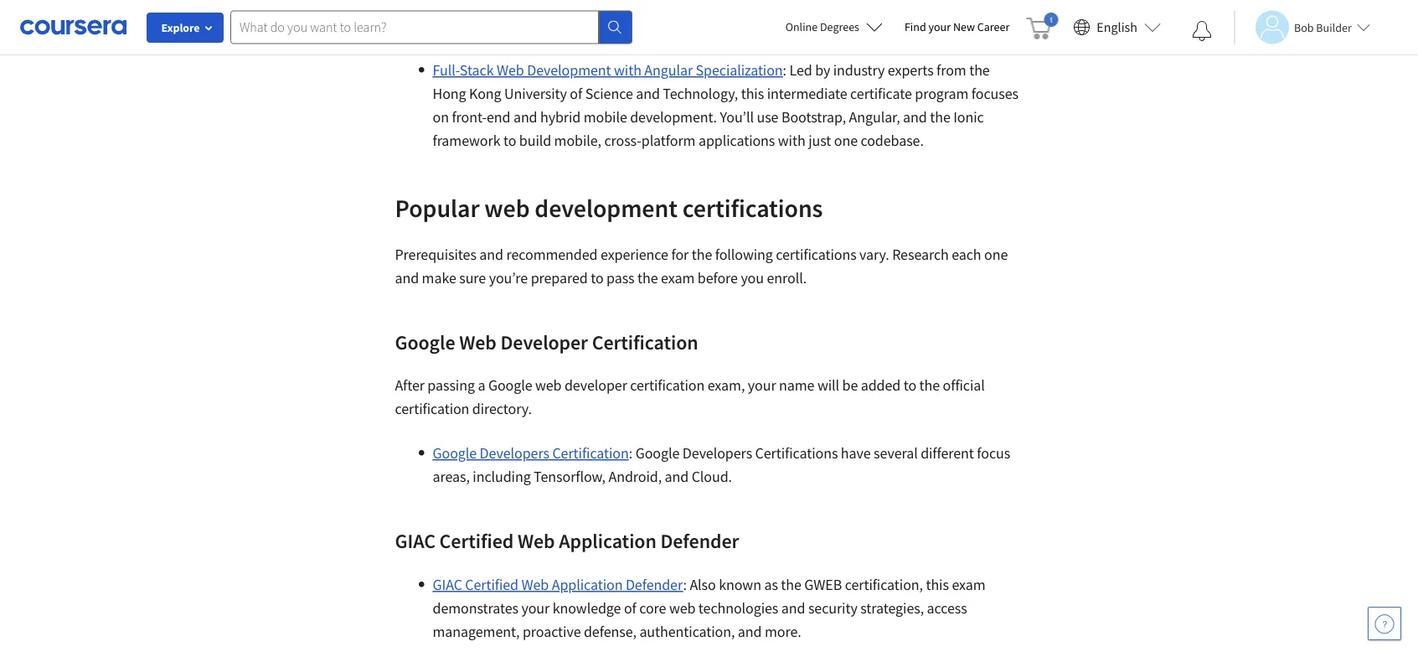 Task type: locate. For each thing, give the bounding box(es) containing it.
giac certified web application defender up knowledge at the bottom
[[433, 575, 683, 594]]

angular,
[[849, 108, 901, 127]]

specialization
[[696, 61, 783, 80]]

0 vertical spatial one
[[834, 131, 858, 150]]

1 vertical spatial certification
[[553, 444, 629, 463]]

1 horizontal spatial one
[[985, 245, 1008, 264]]

1 horizontal spatial developers
[[683, 444, 753, 463]]

front-
[[452, 108, 487, 127]]

this
[[741, 84, 764, 103], [926, 575, 949, 594]]

ionic
[[954, 108, 984, 127]]

2 vertical spatial web
[[669, 599, 696, 618]]

and up the codebase.
[[903, 108, 927, 127]]

0 horizontal spatial exam
[[661, 269, 695, 287]]

0 vertical spatial with
[[614, 61, 642, 80]]

management,
[[433, 622, 520, 641]]

science
[[586, 84, 633, 103]]

mobile
[[584, 108, 627, 127]]

bob builder button
[[1234, 10, 1371, 44]]

developers inside : google developers certifications have several different focus areas, including tensorflow, android, and cloud.
[[683, 444, 753, 463]]

and left "make"
[[395, 269, 419, 287]]

0 vertical spatial to
[[504, 131, 517, 150]]

application up giac certified web application defender link
[[559, 528, 657, 553]]

official
[[943, 376, 985, 395]]

explore
[[161, 20, 200, 35]]

web
[[497, 61, 524, 80], [459, 329, 497, 354], [518, 528, 555, 553], [522, 575, 549, 594]]

0 vertical spatial certification
[[592, 329, 699, 354]]

and left cloud.
[[665, 467, 689, 486]]

exam down "for"
[[661, 269, 695, 287]]

with inside the : led by industry experts from the hong kong university of science and technology, this intermediate certificate program focuses on front-end and hybrid mobile development. you'll use bootstrap, angular, and the ionic framework to build mobile, cross-platform applications with just one codebase.
[[778, 131, 806, 150]]

: left also
[[683, 575, 687, 594]]

certified
[[440, 528, 514, 553], [465, 575, 519, 594]]

build
[[519, 131, 552, 150]]

developer
[[501, 329, 588, 354]]

technology,
[[663, 84, 738, 103]]

None search field
[[230, 10, 633, 44]]

defender
[[661, 528, 739, 553], [626, 575, 683, 594]]

sure
[[459, 269, 486, 287]]

0 horizontal spatial your
[[522, 599, 550, 618]]

giac certified web application defender
[[395, 528, 739, 553], [433, 575, 683, 594]]

certification left the exam,
[[630, 376, 705, 395]]

your up proactive
[[522, 599, 550, 618]]

: left led
[[783, 61, 787, 80]]

1 vertical spatial to
[[591, 269, 604, 287]]

1 horizontal spatial of
[[624, 599, 637, 618]]

exam up access
[[952, 575, 986, 594]]

of inside ": also known as the gweb certification, this exam demonstrates your knowledge of core web technologies and security strategies, access management, proactive defense, authentication, and more."
[[624, 599, 637, 618]]

certification down passing
[[395, 399, 470, 418]]

web up proactive
[[522, 575, 549, 594]]

experts
[[888, 61, 934, 80]]

1 vertical spatial of
[[624, 599, 637, 618]]

0 vertical spatial your
[[929, 19, 951, 34]]

2 horizontal spatial :
[[783, 61, 787, 80]]

: inside ": also known as the gweb certification, this exam demonstrates your knowledge of core web technologies and security strategies, access management, proactive defense, authentication, and more."
[[683, 575, 687, 594]]

the right "for"
[[692, 245, 713, 264]]

authentication,
[[640, 622, 735, 641]]

led
[[790, 61, 813, 80]]

certifications
[[683, 192, 823, 223], [776, 245, 857, 264]]

to left the build
[[504, 131, 517, 150]]

of down development
[[570, 84, 583, 103]]

make
[[422, 269, 456, 287]]

certifications up the following
[[683, 192, 823, 223]]

popular
[[395, 192, 480, 223]]

degrees
[[820, 19, 860, 34]]

development
[[535, 192, 678, 223]]

development.
[[630, 108, 717, 127]]

2 horizontal spatial your
[[929, 19, 951, 34]]

0 horizontal spatial to
[[504, 131, 517, 150]]

of left 'core'
[[624, 599, 637, 618]]

pass
[[607, 269, 635, 287]]

1 vertical spatial certifications
[[776, 245, 857, 264]]

be
[[843, 376, 858, 395]]

web down google web developer certification
[[535, 376, 562, 395]]

developers up cloud.
[[683, 444, 753, 463]]

core
[[640, 599, 667, 618]]

defender up 'core'
[[626, 575, 683, 594]]

2 developers from the left
[[683, 444, 753, 463]]

0 vertical spatial this
[[741, 84, 764, 103]]

the inside after passing a google web developer certification exam, your name will be added to the official certification directory.
[[920, 376, 940, 395]]

0 horizontal spatial certification
[[395, 399, 470, 418]]

: up android,
[[629, 444, 633, 463]]

0 horizontal spatial developers
[[480, 444, 550, 463]]

shopping cart: 1 item image
[[1027, 13, 1059, 39]]

the left official
[[920, 376, 940, 395]]

find your new career
[[905, 19, 1010, 34]]

web up recommended
[[485, 192, 530, 223]]

the
[[970, 61, 990, 80], [930, 108, 951, 127], [692, 245, 713, 264], [638, 269, 658, 287], [920, 376, 940, 395], [781, 575, 802, 594]]

certifications up enroll.
[[776, 245, 857, 264]]

: for giac certified web application defender
[[683, 575, 687, 594]]

2 vertical spatial to
[[904, 376, 917, 395]]

help center image
[[1375, 613, 1395, 634]]

1 horizontal spatial with
[[778, 131, 806, 150]]

1 horizontal spatial web
[[535, 376, 562, 395]]

0 vertical spatial exam
[[661, 269, 695, 287]]

career
[[978, 19, 1010, 34]]

2 horizontal spatial to
[[904, 376, 917, 395]]

google up "areas,"
[[433, 444, 477, 463]]

full-stack web development with angular specialization
[[433, 61, 783, 80]]

to
[[504, 131, 517, 150], [591, 269, 604, 287], [904, 376, 917, 395]]

1 vertical spatial exam
[[952, 575, 986, 594]]

1 vertical spatial web
[[535, 376, 562, 395]]

exam inside ": also known as the gweb certification, this exam demonstrates your knowledge of core web technologies and security strategies, access management, proactive defense, authentication, and more."
[[952, 575, 986, 594]]

your right find
[[929, 19, 951, 34]]

coursera image
[[20, 14, 127, 40]]

1 developers from the left
[[480, 444, 550, 463]]

1 vertical spatial this
[[926, 575, 949, 594]]

1 horizontal spatial exam
[[952, 575, 986, 594]]

to inside after passing a google web developer certification exam, your name will be added to the official certification directory.
[[904, 376, 917, 395]]

giac down "areas,"
[[395, 528, 436, 553]]

end
[[487, 108, 511, 127]]

just
[[809, 131, 832, 150]]

exam
[[661, 269, 695, 287], [952, 575, 986, 594]]

1 vertical spatial one
[[985, 245, 1008, 264]]

: also known as the gweb certification, this exam demonstrates your knowledge of core web technologies and security strategies, access management, proactive defense, authentication, and more.
[[433, 575, 986, 641]]

: led by industry experts from the hong kong university of science and technology, this intermediate certificate program focuses on front-end and hybrid mobile development. you'll use bootstrap, angular, and the ionic framework to build mobile, cross-platform applications with just one codebase.
[[433, 61, 1019, 150]]

to left pass
[[591, 269, 604, 287]]

0 vertical spatial of
[[570, 84, 583, 103]]

0 horizontal spatial :
[[629, 444, 633, 463]]

2 vertical spatial your
[[522, 599, 550, 618]]

giac certified web application defender up giac certified web application defender link
[[395, 528, 739, 553]]

google
[[395, 329, 455, 354], [488, 376, 533, 395], [433, 444, 477, 463], [636, 444, 680, 463]]

and up more. at the bottom of the page
[[782, 599, 806, 618]]

0 vertical spatial giac
[[395, 528, 436, 553]]

your left name
[[748, 376, 776, 395]]

giac up demonstrates
[[433, 575, 462, 594]]

access
[[927, 599, 968, 618]]

and down technologies
[[738, 622, 762, 641]]

to inside the : led by industry experts from the hong kong university of science and technology, this intermediate certificate program focuses on front-end and hybrid mobile development. you'll use bootstrap, angular, and the ionic framework to build mobile, cross-platform applications with just one codebase.
[[504, 131, 517, 150]]

english
[[1097, 19, 1138, 36]]

online
[[786, 19, 818, 34]]

areas,
[[433, 467, 470, 486]]

cloud.
[[692, 467, 732, 486]]

have
[[841, 444, 871, 463]]

certifications inside prerequisites and recommended experience for the following certifications vary. research each one and make sure you're prepared to pass the exam before you enroll.
[[776, 245, 857, 264]]

bob builder
[[1295, 20, 1352, 35]]

one
[[834, 131, 858, 150], [985, 245, 1008, 264]]

developers up including
[[480, 444, 550, 463]]

1 horizontal spatial to
[[591, 269, 604, 287]]

2 horizontal spatial web
[[669, 599, 696, 618]]

0 vertical spatial :
[[783, 61, 787, 80]]

: inside the : led by industry experts from the hong kong university of science and technology, this intermediate certificate program focuses on front-end and hybrid mobile development. you'll use bootstrap, angular, and the ionic framework to build mobile, cross-platform applications with just one codebase.
[[783, 61, 787, 80]]

0 horizontal spatial of
[[570, 84, 583, 103]]

vary.
[[860, 245, 890, 264]]

and up you're at the top
[[480, 245, 504, 264]]

certifications
[[756, 444, 838, 463]]

builder
[[1317, 20, 1352, 35]]

google up directory.
[[488, 376, 533, 395]]

0 horizontal spatial web
[[485, 192, 530, 223]]

with left just
[[778, 131, 806, 150]]

this up access
[[926, 575, 949, 594]]

with up science
[[614, 61, 642, 80]]

certification up developer
[[592, 329, 699, 354]]

full-
[[433, 61, 460, 80]]

2 vertical spatial :
[[683, 575, 687, 594]]

1 horizontal spatial :
[[683, 575, 687, 594]]

1 vertical spatial with
[[778, 131, 806, 150]]

0 vertical spatial certification
[[630, 376, 705, 395]]

certification up tensorflow,
[[553, 444, 629, 463]]

1 vertical spatial your
[[748, 376, 776, 395]]

developers
[[480, 444, 550, 463], [683, 444, 753, 463]]

prerequisites
[[395, 245, 477, 264]]

0 vertical spatial web
[[485, 192, 530, 223]]

: inside : google developers certifications have several different focus areas, including tensorflow, android, and cloud.
[[629, 444, 633, 463]]

the right as
[[781, 575, 802, 594]]

0 vertical spatial certifications
[[683, 192, 823, 223]]

application
[[559, 528, 657, 553], [552, 575, 623, 594]]

1 horizontal spatial this
[[926, 575, 949, 594]]

one right each
[[985, 245, 1008, 264]]

technologies
[[699, 599, 779, 618]]

web up authentication, at bottom
[[669, 599, 696, 618]]

web right stack on the top left of the page
[[497, 61, 524, 80]]

application up knowledge at the bottom
[[552, 575, 623, 594]]

your inside after passing a google web developer certification exam, your name will be added to the official certification directory.
[[748, 376, 776, 395]]

to right added
[[904, 376, 917, 395]]

and inside : google developers certifications have several different focus areas, including tensorflow, android, and cloud.
[[665, 467, 689, 486]]

0 horizontal spatial with
[[614, 61, 642, 80]]

framework
[[433, 131, 501, 150]]

and up the build
[[514, 108, 538, 127]]

one right just
[[834, 131, 858, 150]]

0 horizontal spatial one
[[834, 131, 858, 150]]

0 vertical spatial defender
[[661, 528, 739, 553]]

google up android,
[[636, 444, 680, 463]]

explore button
[[147, 13, 224, 43]]

defender up also
[[661, 528, 739, 553]]

1 vertical spatial :
[[629, 444, 633, 463]]

1 horizontal spatial your
[[748, 376, 776, 395]]

this down specialization at the top of page
[[741, 84, 764, 103]]

gweb
[[805, 575, 842, 594]]

popular web development certifications
[[395, 192, 823, 223]]

1 vertical spatial certification
[[395, 399, 470, 418]]

0 horizontal spatial this
[[741, 84, 764, 103]]

strategies,
[[861, 599, 924, 618]]

mobile,
[[554, 131, 602, 150]]



Task type: describe. For each thing, give the bounding box(es) containing it.
from
[[937, 61, 967, 80]]

to inside prerequisites and recommended experience for the following certifications vary. research each one and make sure you're prepared to pass the exam before you enroll.
[[591, 269, 604, 287]]

use
[[757, 108, 779, 127]]

including
[[473, 467, 531, 486]]

applications
[[699, 131, 775, 150]]

find
[[905, 19, 927, 34]]

demonstrates
[[433, 599, 519, 618]]

: for google developers certification
[[629, 444, 633, 463]]

web up giac certified web application defender link
[[518, 528, 555, 553]]

0 vertical spatial certified
[[440, 528, 514, 553]]

1 horizontal spatial certification
[[630, 376, 705, 395]]

several
[[874, 444, 918, 463]]

your inside find your new career link
[[929, 19, 951, 34]]

this inside the : led by industry experts from the hong kong university of science and technology, this intermediate certificate program focuses on front-end and hybrid mobile development. you'll use bootstrap, angular, and the ionic framework to build mobile, cross-platform applications with just one codebase.
[[741, 84, 764, 103]]

: google developers certifications have several different focus areas, including tensorflow, android, and cloud.
[[433, 444, 1011, 486]]

for
[[672, 245, 689, 264]]

the inside ": also known as the gweb certification, this exam demonstrates your knowledge of core web technologies and security strategies, access management, proactive defense, authentication, and more."
[[781, 575, 802, 594]]

intermediate
[[767, 84, 848, 103]]

: for full-stack web development with angular specialization
[[783, 61, 787, 80]]

bootstrap,
[[782, 108, 846, 127]]

online degrees
[[786, 19, 860, 34]]

following
[[715, 245, 773, 264]]

android,
[[609, 467, 662, 486]]

a
[[478, 376, 486, 395]]

and down angular
[[636, 84, 660, 103]]

web inside ": also known as the gweb certification, this exam demonstrates your knowledge of core web technologies and security strategies, access management, proactive defense, authentication, and more."
[[669, 599, 696, 618]]

tensorflow,
[[534, 467, 606, 486]]

of inside the : led by industry experts from the hong kong university of science and technology, this intermediate certificate program focuses on front-end and hybrid mobile development. you'll use bootstrap, angular, and the ionic framework to build mobile, cross-platform applications with just one codebase.
[[570, 84, 583, 103]]

web up the a
[[459, 329, 497, 354]]

recommended
[[507, 245, 598, 264]]

the down experience
[[638, 269, 658, 287]]

will
[[818, 376, 840, 395]]

enroll.
[[767, 269, 807, 287]]

kong
[[469, 84, 502, 103]]

hong
[[433, 84, 466, 103]]

google developers certification link
[[433, 444, 629, 463]]

certification,
[[845, 575, 923, 594]]

0 vertical spatial giac certified web application defender
[[395, 528, 739, 553]]

developer
[[565, 376, 628, 395]]

your inside ": also known as the gweb certification, this exam demonstrates your knowledge of core web technologies and security strategies, access management, proactive defense, authentication, and more."
[[522, 599, 550, 618]]

bob
[[1295, 20, 1315, 35]]

google inside after passing a google web developer certification exam, your name will be added to the official certification directory.
[[488, 376, 533, 395]]

certificate
[[851, 84, 912, 103]]

google inside : google developers certifications have several different focus areas, including tensorflow, android, and cloud.
[[636, 444, 680, 463]]

industry
[[834, 61, 885, 80]]

one inside prerequisites and recommended experience for the following certifications vary. research each one and make sure you're prepared to pass the exam before you enroll.
[[985, 245, 1008, 264]]

stack
[[460, 61, 494, 80]]

more.
[[765, 622, 802, 641]]

by
[[816, 61, 831, 80]]

different
[[921, 444, 975, 463]]

the up the focuses
[[970, 61, 990, 80]]

you'll
[[720, 108, 754, 127]]

exam,
[[708, 376, 745, 395]]

codebase.
[[861, 131, 924, 150]]

security
[[809, 599, 858, 618]]

google developers certification
[[433, 444, 629, 463]]

proactive
[[523, 622, 581, 641]]

exam inside prerequisites and recommended experience for the following certifications vary. research each one and make sure you're prepared to pass the exam before you enroll.
[[661, 269, 695, 287]]

1 vertical spatial giac
[[433, 575, 462, 594]]

after passing a google web developer certification exam, your name will be added to the official certification directory.
[[395, 376, 985, 418]]

passing
[[428, 376, 475, 395]]

show notifications image
[[1193, 21, 1213, 41]]

google web developer certification
[[395, 329, 699, 354]]

new
[[954, 19, 975, 34]]

development
[[527, 61, 611, 80]]

focuses
[[972, 84, 1019, 103]]

this inside ": also known as the gweb certification, this exam demonstrates your knowledge of core web technologies and security strategies, access management, proactive defense, authentication, and more."
[[926, 575, 949, 594]]

google up after
[[395, 329, 455, 354]]

1 vertical spatial giac certified web application defender
[[433, 575, 683, 594]]

0 vertical spatial application
[[559, 528, 657, 553]]

knowledge
[[553, 599, 621, 618]]

on
[[433, 108, 449, 127]]

web inside after passing a google web developer certification exam, your name will be added to the official certification directory.
[[535, 376, 562, 395]]

experience
[[601, 245, 669, 264]]

program
[[915, 84, 969, 103]]

one inside the : led by industry experts from the hong kong university of science and technology, this intermediate certificate program focuses on front-end and hybrid mobile development. you'll use bootstrap, angular, and the ionic framework to build mobile, cross-platform applications with just one codebase.
[[834, 131, 858, 150]]

What do you want to learn? text field
[[230, 10, 599, 44]]

giac certified web application defender link
[[433, 575, 683, 594]]

as
[[765, 575, 778, 594]]

after
[[395, 376, 425, 395]]

also
[[690, 575, 716, 594]]

english button
[[1067, 0, 1168, 54]]

find your new career link
[[897, 17, 1018, 38]]

each
[[952, 245, 982, 264]]

prepared
[[531, 269, 588, 287]]

prerequisites and recommended experience for the following certifications vary. research each one and make sure you're prepared to pass the exam before you enroll.
[[395, 245, 1008, 287]]

1 vertical spatial certified
[[465, 575, 519, 594]]

1 vertical spatial defender
[[626, 575, 683, 594]]

defense,
[[584, 622, 637, 641]]

1 vertical spatial application
[[552, 575, 623, 594]]

added
[[861, 376, 901, 395]]

angular
[[645, 61, 693, 80]]

known
[[719, 575, 762, 594]]

hybrid
[[541, 108, 581, 127]]

platform
[[642, 131, 696, 150]]

focus
[[977, 444, 1011, 463]]

full-stack web development with angular specialization link
[[433, 61, 783, 80]]

the down program
[[930, 108, 951, 127]]

university
[[505, 84, 567, 103]]



Task type: vqa. For each thing, say whether or not it's contained in the screenshot.
Universities
no



